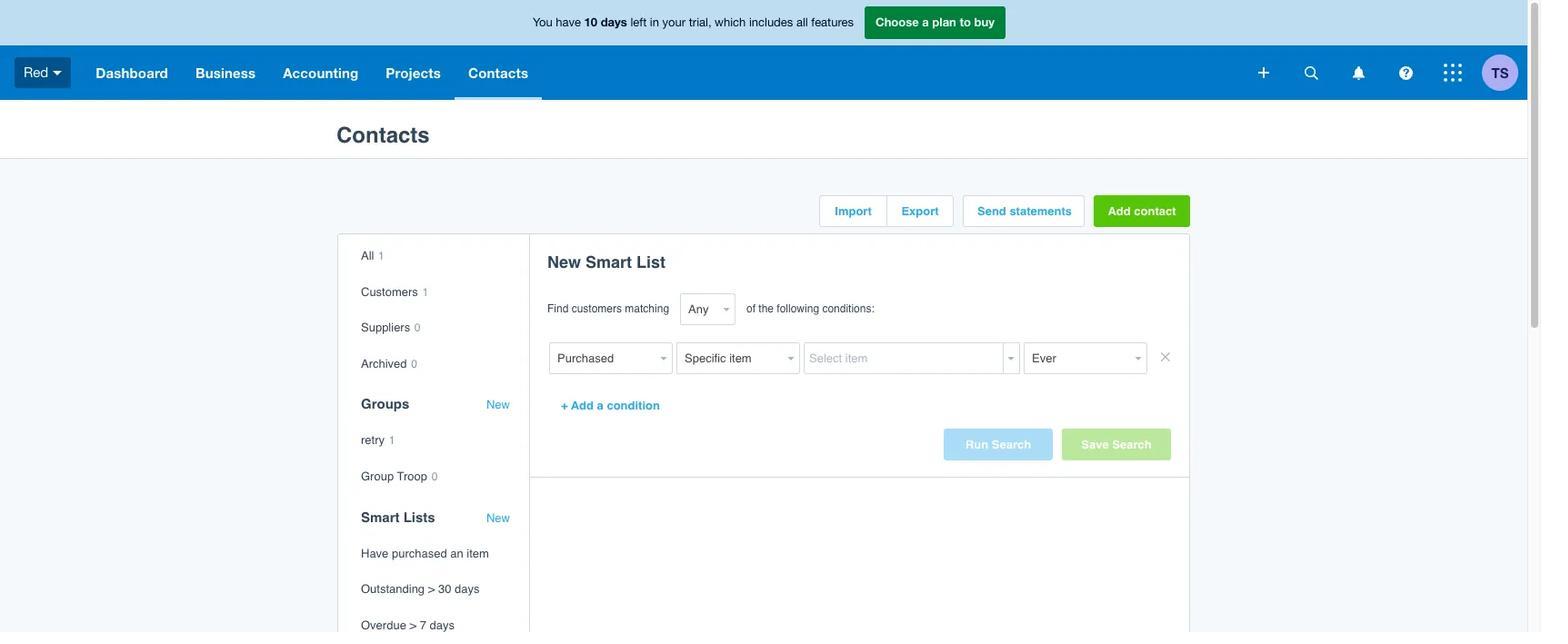 Task type: describe. For each thing, give the bounding box(es) containing it.
outstanding > 30 days
[[361, 583, 480, 597]]

troop
[[397, 470, 427, 484]]

groups
[[361, 397, 410, 412]]

accounting button
[[269, 45, 372, 100]]

condition
[[607, 399, 660, 413]]

Select item text field
[[804, 343, 1004, 375]]

0 inside the group troop 0
[[432, 471, 438, 484]]

import
[[835, 205, 872, 218]]

projects
[[386, 65, 441, 81]]

purchased
[[392, 547, 447, 561]]

archived
[[361, 357, 407, 371]]

contacts inside popup button
[[468, 65, 529, 81]]

customers 1
[[361, 285, 428, 299]]

save search button
[[1062, 429, 1171, 461]]

business
[[195, 65, 256, 81]]

accounting
[[283, 65, 359, 81]]

add inside button
[[571, 399, 594, 413]]

days for 30
[[455, 583, 480, 597]]

new for new smart list
[[547, 253, 581, 272]]

statements
[[1010, 205, 1072, 218]]

an
[[450, 547, 464, 561]]

in
[[650, 16, 659, 29]]

plan
[[933, 15, 957, 29]]

1 horizontal spatial svg image
[[1259, 67, 1270, 78]]

the
[[759, 303, 774, 316]]

new for new link related to groups
[[487, 399, 510, 412]]

run
[[966, 438, 989, 452]]

0 for suppliers
[[415, 322, 421, 335]]

choose a plan to buy
[[876, 15, 995, 29]]

red button
[[0, 45, 82, 100]]

add contact
[[1108, 205, 1176, 218]]

send statements button
[[964, 196, 1084, 226]]

have
[[361, 547, 389, 561]]

your
[[663, 16, 686, 29]]

item
[[467, 547, 489, 561]]

a inside + add a condition button
[[597, 399, 604, 413]]

ts
[[1492, 64, 1509, 80]]

export button
[[888, 196, 953, 226]]

retry
[[361, 434, 385, 448]]

retry 1
[[361, 434, 395, 448]]

svg image inside red popup button
[[53, 71, 62, 75]]

which
[[715, 16, 746, 29]]

2 horizontal spatial svg image
[[1444, 64, 1462, 82]]

includes
[[749, 16, 793, 29]]

search for run search
[[992, 438, 1031, 452]]

have
[[556, 16, 581, 29]]

group troop 0
[[361, 470, 438, 484]]

smart lists
[[361, 510, 435, 525]]

suppliers 0
[[361, 321, 421, 335]]

run search button
[[944, 429, 1053, 461]]

overdue
[[361, 619, 406, 633]]

a inside banner
[[922, 15, 929, 29]]

trial,
[[689, 16, 712, 29]]

business button
[[182, 45, 269, 100]]

1 for groups
[[389, 435, 395, 448]]

dashboard
[[96, 65, 168, 81]]

all 1
[[361, 249, 384, 263]]



Task type: locate. For each thing, give the bounding box(es) containing it.
new link for smart lists
[[487, 512, 510, 526]]

send
[[978, 205, 1007, 218]]

new link
[[487, 399, 510, 413], [487, 512, 510, 526]]

+ add a condition
[[561, 399, 660, 413]]

days inside banner
[[601, 15, 627, 29]]

1 vertical spatial contacts
[[337, 123, 430, 148]]

archived 0
[[361, 357, 417, 371]]

+
[[561, 399, 568, 413]]

1 horizontal spatial smart
[[586, 253, 632, 272]]

0 right 'troop' on the bottom left of the page
[[432, 471, 438, 484]]

new
[[547, 253, 581, 272], [487, 399, 510, 412], [487, 512, 510, 525]]

1 inside retry 1
[[389, 435, 395, 448]]

features
[[811, 16, 854, 29]]

customers
[[572, 303, 622, 316]]

1 right retry
[[389, 435, 395, 448]]

new left + on the bottom
[[487, 399, 510, 412]]

days for 10
[[601, 15, 627, 29]]

days for 7
[[430, 619, 455, 633]]

search inside run search button
[[992, 438, 1031, 452]]

days right 7
[[430, 619, 455, 633]]

contacts button
[[455, 45, 542, 100]]

projects button
[[372, 45, 455, 100]]

1 horizontal spatial 1
[[389, 435, 395, 448]]

0
[[415, 322, 421, 335], [411, 358, 417, 371], [432, 471, 438, 484]]

1 search from the left
[[992, 438, 1031, 452]]

None text field
[[677, 343, 784, 375], [1024, 343, 1131, 375], [677, 343, 784, 375], [1024, 343, 1131, 375]]

a left plan
[[922, 15, 929, 29]]

list
[[637, 253, 666, 272]]

>
[[428, 583, 435, 597], [410, 619, 417, 633]]

0 horizontal spatial >
[[410, 619, 417, 633]]

to
[[960, 15, 971, 29]]

following
[[777, 303, 819, 316]]

svg image
[[1444, 64, 1462, 82], [1305, 66, 1318, 80], [1399, 66, 1413, 80]]

0 horizontal spatial smart
[[361, 510, 400, 525]]

contacts
[[468, 65, 529, 81], [337, 123, 430, 148]]

find
[[547, 303, 569, 316]]

1 vertical spatial smart
[[361, 510, 400, 525]]

2 horizontal spatial svg image
[[1353, 66, 1365, 80]]

0 vertical spatial 0
[[415, 322, 421, 335]]

1 inside all 1
[[378, 250, 384, 263]]

outstanding
[[361, 583, 425, 597]]

1 horizontal spatial add
[[1108, 205, 1131, 218]]

export
[[902, 205, 939, 218]]

None text field
[[549, 343, 657, 375]]

0 vertical spatial 1
[[378, 250, 384, 263]]

2 new link from the top
[[487, 512, 510, 526]]

run search
[[966, 438, 1031, 452]]

all
[[361, 249, 374, 263]]

ts button
[[1482, 45, 1528, 100]]

suppliers
[[361, 321, 410, 335]]

0 horizontal spatial search
[[992, 438, 1031, 452]]

0 horizontal spatial a
[[597, 399, 604, 413]]

days right the 30
[[455, 583, 480, 597]]

0 inside archived 0
[[411, 358, 417, 371]]

send statements
[[978, 205, 1072, 218]]

2 horizontal spatial 1
[[422, 286, 428, 299]]

> for outstanding
[[428, 583, 435, 597]]

7
[[420, 619, 426, 633]]

0 vertical spatial add
[[1108, 205, 1131, 218]]

add
[[1108, 205, 1131, 218], [571, 399, 594, 413]]

0 horizontal spatial svg image
[[1305, 66, 1318, 80]]

0 right "suppliers"
[[415, 322, 421, 335]]

a
[[922, 15, 929, 29], [597, 399, 604, 413]]

1 horizontal spatial a
[[922, 15, 929, 29]]

0 for archived
[[411, 358, 417, 371]]

contacts right projects
[[468, 65, 529, 81]]

overdue > 7 days
[[361, 619, 455, 633]]

1 vertical spatial add
[[571, 399, 594, 413]]

0 horizontal spatial contacts
[[337, 123, 430, 148]]

add contact button
[[1094, 196, 1190, 227]]

0 vertical spatial new
[[547, 253, 581, 272]]

red
[[24, 64, 48, 80]]

you have 10 days left in your trial, which includes all features
[[533, 15, 854, 29]]

have purchased an item
[[361, 547, 489, 561]]

> left 7
[[410, 619, 417, 633]]

search right save
[[1113, 438, 1152, 452]]

1 vertical spatial days
[[455, 583, 480, 597]]

buy
[[975, 15, 995, 29]]

new smart list
[[547, 253, 666, 272]]

new link up "item"
[[487, 512, 510, 526]]

1 horizontal spatial search
[[1113, 438, 1152, 452]]

smart left "list"
[[586, 253, 632, 272]]

1 inside customers 1
[[422, 286, 428, 299]]

1 vertical spatial new link
[[487, 512, 510, 526]]

> left the 30
[[428, 583, 435, 597]]

banner
[[0, 0, 1528, 100]]

1 vertical spatial >
[[410, 619, 417, 633]]

1 new link from the top
[[487, 399, 510, 413]]

days right 10
[[601, 15, 627, 29]]

2 search from the left
[[1113, 438, 1152, 452]]

conditions:
[[822, 303, 875, 316]]

customers
[[361, 285, 418, 299]]

2 vertical spatial days
[[430, 619, 455, 633]]

2 vertical spatial 0
[[432, 471, 438, 484]]

contact
[[1134, 205, 1176, 218]]

add inside button
[[1108, 205, 1131, 218]]

> for overdue
[[410, 619, 417, 633]]

new link for groups
[[487, 399, 510, 413]]

1 vertical spatial new
[[487, 399, 510, 412]]

2 vertical spatial 1
[[389, 435, 395, 448]]

new link left + on the bottom
[[487, 399, 510, 413]]

1 for all
[[422, 286, 428, 299]]

0 inside suppliers 0
[[415, 322, 421, 335]]

0 vertical spatial a
[[922, 15, 929, 29]]

save
[[1082, 438, 1109, 452]]

a left condition
[[597, 399, 604, 413]]

new for smart lists's new link
[[487, 512, 510, 525]]

smart
[[586, 253, 632, 272], [361, 510, 400, 525]]

save search
[[1082, 438, 1152, 452]]

add left contact
[[1108, 205, 1131, 218]]

0 vertical spatial smart
[[586, 253, 632, 272]]

days
[[601, 15, 627, 29], [455, 583, 480, 597], [430, 619, 455, 633]]

choose
[[876, 15, 919, 29]]

0 vertical spatial new link
[[487, 399, 510, 413]]

30
[[438, 583, 451, 597]]

1 vertical spatial a
[[597, 399, 604, 413]]

svg image
[[1353, 66, 1365, 80], [1259, 67, 1270, 78], [53, 71, 62, 75]]

1 horizontal spatial svg image
[[1399, 66, 1413, 80]]

of
[[747, 303, 756, 316]]

0 horizontal spatial add
[[571, 399, 594, 413]]

10
[[584, 15, 598, 29]]

search
[[992, 438, 1031, 452], [1113, 438, 1152, 452]]

banner containing ts
[[0, 0, 1528, 100]]

new up find
[[547, 253, 581, 272]]

matching
[[625, 303, 669, 316]]

1 vertical spatial 0
[[411, 358, 417, 371]]

add right + on the bottom
[[571, 399, 594, 413]]

0 vertical spatial contacts
[[468, 65, 529, 81]]

search for save search
[[1113, 438, 1152, 452]]

1 horizontal spatial >
[[428, 583, 435, 597]]

of the following conditions:
[[747, 303, 875, 316]]

left
[[631, 16, 647, 29]]

import button
[[820, 196, 887, 226]]

contacts down "projects" dropdown button
[[337, 123, 430, 148]]

1
[[378, 250, 384, 263], [422, 286, 428, 299], [389, 435, 395, 448]]

1 right all
[[378, 250, 384, 263]]

smart up the have
[[361, 510, 400, 525]]

All text field
[[680, 294, 719, 326]]

you
[[533, 16, 553, 29]]

1 vertical spatial 1
[[422, 286, 428, 299]]

group
[[361, 470, 394, 484]]

lists
[[404, 510, 435, 525]]

0 horizontal spatial 1
[[378, 250, 384, 263]]

search right 'run'
[[992, 438, 1031, 452]]

new up "item"
[[487, 512, 510, 525]]

0 vertical spatial days
[[601, 15, 627, 29]]

find customers matching
[[547, 303, 669, 316]]

0 horizontal spatial svg image
[[53, 71, 62, 75]]

0 vertical spatial >
[[428, 583, 435, 597]]

1 right customers
[[422, 286, 428, 299]]

+ add a condition button
[[547, 390, 674, 422]]

all
[[797, 16, 808, 29]]

0 right archived
[[411, 358, 417, 371]]

2 vertical spatial new
[[487, 512, 510, 525]]

1 horizontal spatial contacts
[[468, 65, 529, 81]]

search inside save search button
[[1113, 438, 1152, 452]]

dashboard link
[[82, 45, 182, 100]]



Task type: vqa. For each thing, say whether or not it's contained in the screenshot.
Drive profitability by tracking project times and costs, and generating quotes
no



